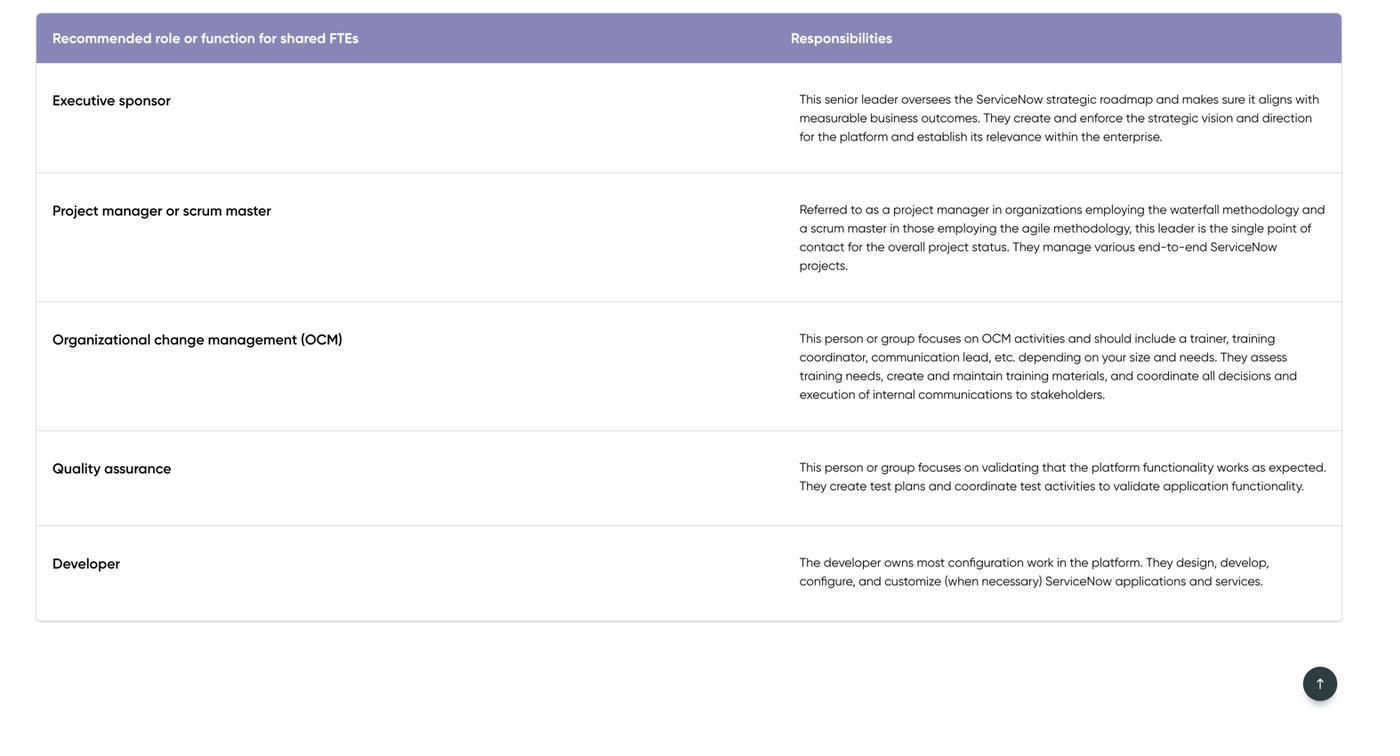 Task type: vqa. For each thing, say whether or not it's contained in the screenshot.
coordinate to the bottom
yes



Task type: locate. For each thing, give the bounding box(es) containing it.
and left the 'should'
[[1069, 331, 1092, 346]]

oversees
[[902, 92, 952, 107]]

1 horizontal spatial team
[[1207, 195, 1314, 248]]

your
[[786, 334, 814, 351]]

focuses for organizational change management (ocm)
[[919, 331, 962, 346]]

this inside this person or group focuses on validating that the platform functionality works as expected. they create test plans and coordinate test activities to validate application functionality.
[[800, 460, 822, 475]]

platform.
[[1092, 555, 1144, 571]]

applications
[[1116, 574, 1187, 589]]

0 horizontal spatial leader
[[862, 92, 899, 107]]

communication
[[872, 350, 960, 365]]

this inside this senior leader oversees the servicenow strategic roadmap and makes sure it aligns with measurable business outcomes. they create and enforce the strategic vision and direction for the platform and establish its relevance within the enterprise.
[[800, 92, 822, 107]]

project up those
[[894, 202, 934, 217]]

team inside use the platform team estimator to find out how many people you need to build your team a
[[896, 419, 932, 436]]

1 focuses from the top
[[919, 331, 962, 346]]

1 group from the top
[[882, 331, 916, 346]]

0 horizontal spatial employing
[[938, 221, 998, 236]]

recommended
[[53, 29, 152, 47]]

0 horizontal spatial of
[[859, 387, 870, 402]]

estimator down those
[[786, 251, 973, 303]]

the down enforce
[[1082, 129, 1101, 144]]

a inside this person or group focuses on ocm activities and should include a trainer, training coordinator, communication lead, etc. depending on your size and needs. they assess training needs, create and maintain training materials, and coordinate all decisions and execution of internal communications to stakeholders.
[[1180, 331, 1188, 346]]

0 horizontal spatial platform
[[838, 419, 893, 436]]

as right referred
[[866, 202, 880, 217]]

direction
[[1263, 110, 1313, 125]]

in right work
[[1058, 555, 1067, 571]]

they inside referred to as a project manager in organizations employing the waterfall methodology and a scrum master in those employing the agile methodology, this leader is the single point of contact for the overall project status. they manage various end-to-end servicenow projects.
[[1013, 239, 1040, 255]]

coordinate down size
[[1137, 368, 1200, 384]]

0 vertical spatial estimator
[[786, 251, 973, 303]]

on up the lead,
[[965, 331, 979, 346]]

team inside the 'servicenow platform team estimator'
[[1207, 195, 1314, 248]]

2 test from the left
[[1021, 479, 1042, 494]]

master
[[226, 202, 271, 219], [848, 221, 887, 236]]

0 vertical spatial group
[[882, 331, 916, 346]]

0 vertical spatial in
[[993, 202, 1003, 217]]

as up functionality.
[[1253, 460, 1266, 475]]

customer
[[157, 33, 229, 53]]

0 horizontal spatial coordinate
[[955, 479, 1018, 494]]

0 vertical spatial activities
[[1015, 331, 1066, 346]]

coordinator,
[[800, 350, 869, 365]]

1 this from the top
[[800, 92, 822, 107]]

the inside this person or group focuses on validating that the platform functionality works as expected. they create test plans and coordinate test activities to validate application functionality.
[[1070, 460, 1089, 475]]

2 focuses from the top
[[919, 460, 962, 475]]

1 vertical spatial platform
[[909, 334, 964, 351]]

0 vertical spatial your
[[1103, 350, 1127, 365]]

platform inside use the platform team estimator to find out how many people you need to build your team a
[[838, 419, 893, 436]]

of
[[1301, 221, 1312, 236], [859, 387, 870, 402]]

0 vertical spatial strategic
[[1047, 92, 1097, 107]]

enforce
[[1081, 110, 1124, 125]]

execution
[[800, 387, 856, 402]]

this inside this person or group focuses on ocm activities and should include a trainer, training coordinator, communication lead, etc. depending on your size and needs. they assess training needs, create and maintain training materials, and coordinate all decisions and execution of internal communications to stakeholders.
[[800, 331, 822, 346]]

in inside the developer owns most configuration work in the platform. they design, develop, configure, and customize (when necessary) servicenow applications and services.
[[1058, 555, 1067, 571]]

they up applications
[[1147, 555, 1174, 571]]

leader up to-
[[1159, 221, 1196, 236]]

the right that
[[1070, 460, 1089, 475]]

2 vertical spatial platform
[[1092, 460, 1141, 475]]

methodology
[[1223, 202, 1300, 217]]

person up coordinator,
[[825, 331, 864, 346]]

group up the communication
[[882, 331, 916, 346]]

1 vertical spatial activities
[[1045, 479, 1096, 494]]

a inside "your servicenow® platform team establishes, maintains, and extends servicenow as a strat"
[[1339, 334, 1348, 351]]

0 vertical spatial platform
[[1028, 195, 1196, 248]]

2 horizontal spatial create
[[1014, 110, 1052, 125]]

manager right project
[[102, 202, 162, 219]]

training up assess
[[1233, 331, 1276, 346]]

0 horizontal spatial create
[[830, 479, 867, 494]]

2 horizontal spatial for
[[848, 239, 863, 255]]

it
[[1249, 92, 1256, 107]]

project down those
[[929, 239, 969, 255]]

2 horizontal spatial in
[[1058, 555, 1067, 571]]

0 vertical spatial coordinate
[[1137, 368, 1200, 384]]

1 horizontal spatial in
[[993, 202, 1003, 217]]

to left validate
[[1099, 479, 1111, 494]]

and right the methodology
[[1303, 202, 1326, 217]]

person down execution
[[825, 460, 864, 475]]

group for organizational change management (ocm)
[[882, 331, 916, 346]]

single
[[1232, 221, 1265, 236]]

1 horizontal spatial employing
[[1086, 202, 1146, 217]]

1 horizontal spatial coordinate
[[1137, 368, 1200, 384]]

the up this
[[1149, 202, 1168, 217]]

outcomes.
[[922, 110, 981, 125]]

test left plans
[[871, 479, 892, 494]]

1 horizontal spatial strategic
[[1149, 110, 1199, 125]]

in up overall
[[891, 221, 900, 236]]

a down strat
[[1378, 419, 1379, 436]]

platform up 'maintain' at the right bottom of the page
[[909, 334, 964, 351]]

focuses up the communication
[[919, 331, 962, 346]]

and right size
[[1154, 334, 1181, 351]]

platform down business
[[840, 129, 889, 144]]

1 vertical spatial team
[[1340, 419, 1374, 436]]

0 vertical spatial this
[[800, 92, 822, 107]]

maintains,
[[1084, 334, 1151, 351]]

1 vertical spatial create
[[887, 368, 925, 384]]

test
[[871, 479, 892, 494], [1021, 479, 1042, 494]]

group
[[882, 331, 916, 346], [882, 460, 916, 475]]

create up relevance
[[1014, 110, 1052, 125]]

your down the 'should'
[[1103, 350, 1127, 365]]

1 vertical spatial as
[[1320, 334, 1335, 351]]

2 vertical spatial as
[[1253, 460, 1266, 475]]

sure
[[1223, 92, 1246, 107]]

1 vertical spatial person
[[825, 460, 864, 475]]

test down validating
[[1021, 479, 1042, 494]]

for down measurable
[[800, 129, 815, 144]]

establishes,
[[1005, 334, 1081, 351]]

0 horizontal spatial as
[[866, 202, 880, 217]]

a up needs.
[[1180, 331, 1188, 346]]

roadmap
[[1100, 92, 1154, 107]]

1 horizontal spatial your
[[1308, 419, 1336, 436]]

they inside this senior leader oversees the servicenow strategic roadmap and makes sure it aligns with measurable business outcomes. they create and enforce the strategic vision and direction for the platform and establish its relevance within the enterprise.
[[984, 110, 1011, 125]]

management
[[208, 331, 297, 348]]

2 vertical spatial on
[[965, 460, 979, 475]]

1 horizontal spatial manager
[[937, 202, 990, 217]]

of down needs,
[[859, 387, 870, 402]]

0 vertical spatial leader
[[862, 92, 899, 107]]

create
[[1014, 110, 1052, 125], [887, 368, 925, 384], [830, 479, 867, 494]]

develop,
[[1221, 555, 1270, 571]]

strategic up enforce
[[1047, 92, 1097, 107]]

needs,
[[846, 368, 884, 384]]

team down internal on the right bottom of the page
[[896, 419, 932, 436]]

all
[[1203, 368, 1216, 384]]

create inside this person or group focuses on validating that the platform functionality works as expected. they create test plans and coordinate test activities to validate application functionality.
[[830, 479, 867, 494]]

this up measurable
[[800, 92, 822, 107]]

1 vertical spatial master
[[848, 221, 887, 236]]

2 vertical spatial for
[[848, 239, 863, 255]]

this down use
[[800, 460, 822, 475]]

the up status. on the top right of the page
[[1001, 221, 1020, 236]]

manager up status. on the top right of the page
[[937, 202, 990, 217]]

they up decisions in the bottom of the page
[[1221, 350, 1248, 365]]

they up relevance
[[984, 110, 1011, 125]]

the
[[955, 92, 974, 107], [1127, 110, 1146, 125], [818, 129, 837, 144], [1082, 129, 1101, 144], [1149, 202, 1168, 217], [1001, 221, 1020, 236], [1210, 221, 1229, 236], [866, 239, 885, 255], [813, 419, 835, 436], [1070, 460, 1089, 475], [1070, 555, 1089, 571]]

on up materials,
[[1085, 350, 1100, 365]]

focuses for quality assurance
[[919, 460, 962, 475]]

1 horizontal spatial leader
[[1159, 221, 1196, 236]]

on left validating
[[965, 460, 979, 475]]

in up status. on the top right of the page
[[993, 202, 1003, 217]]

organizational
[[53, 331, 151, 348]]

your right build
[[1308, 419, 1336, 436]]

need
[[1219, 419, 1252, 436]]

0 horizontal spatial team
[[968, 334, 1002, 351]]

they down agile
[[1013, 239, 1040, 255]]

focuses inside this person or group focuses on validating that the platform functionality works as expected. they create test plans and coordinate test activities to validate application functionality.
[[919, 460, 962, 475]]

establish
[[918, 129, 968, 144]]

you
[[1192, 419, 1215, 436]]

create down the communication
[[887, 368, 925, 384]]

team right build
[[1340, 419, 1374, 436]]

leader
[[862, 92, 899, 107], [1159, 221, 1196, 236]]

2 person from the top
[[825, 460, 864, 475]]

group inside this person or group focuses on ocm activities and should include a trainer, training coordinator, communication lead, etc. depending on your size and needs. they assess training needs, create and maintain training materials, and coordinate all decisions and execution of internal communications to stakeholders.
[[882, 331, 916, 346]]

0 horizontal spatial team
[[896, 419, 932, 436]]

0 vertical spatial as
[[866, 202, 880, 217]]

people
[[1142, 419, 1188, 436]]

2 horizontal spatial platform
[[1092, 460, 1141, 475]]

1 horizontal spatial platform
[[909, 334, 964, 351]]

1 horizontal spatial as
[[1253, 460, 1266, 475]]

person inside this person or group focuses on ocm activities and should include a trainer, training coordinator, communication lead, etc. depending on your size and needs. they assess training needs, create and maintain training materials, and coordinate all decisions and execution of internal communications to stakeholders.
[[825, 331, 864, 346]]

1 vertical spatial platform
[[838, 419, 893, 436]]

business
[[871, 110, 919, 125]]

team
[[1207, 195, 1314, 248], [896, 419, 932, 436]]

0 horizontal spatial for
[[259, 29, 277, 47]]

ftes
[[330, 29, 359, 47]]

0 horizontal spatial strategic
[[1047, 92, 1097, 107]]

coordinate inside this person or group focuses on ocm activities and should include a trainer, training coordinator, communication lead, etc. depending on your size and needs. they assess training needs, create and maintain training materials, and coordinate all decisions and execution of internal communications to stakeholders.
[[1137, 368, 1200, 384]]

a inside use the platform team estimator to find out how many people you need to build your team a
[[1378, 419, 1379, 436]]

activities
[[1015, 331, 1066, 346], [1045, 479, 1096, 494]]

1 horizontal spatial create
[[887, 368, 925, 384]]

the right use
[[813, 419, 835, 436]]

2 horizontal spatial as
[[1320, 334, 1335, 351]]

the up outcomes.
[[955, 92, 974, 107]]

1 person from the top
[[825, 331, 864, 346]]

focuses up plans
[[919, 460, 962, 475]]

1 vertical spatial this
[[800, 331, 822, 346]]

1 vertical spatial employing
[[938, 221, 998, 236]]

0 horizontal spatial your
[[1103, 350, 1127, 365]]

activities up depending
[[1015, 331, 1066, 346]]

1 horizontal spatial test
[[1021, 479, 1042, 494]]

platform up validate
[[1092, 460, 1141, 475]]

2 manager from the left
[[937, 202, 990, 217]]

your inside this person or group focuses on ocm activities and should include a trainer, training coordinator, communication lead, etc. depending on your size and needs. they assess training needs, create and maintain training materials, and coordinate all decisions and execution of internal communications to stakeholders.
[[1103, 350, 1127, 365]]

or inside this person or group focuses on ocm activities and should include a trainer, training coordinator, communication lead, etc. depending on your size and needs. they assess training needs, create and maintain training materials, and coordinate all decisions and execution of internal communications to stakeholders.
[[867, 331, 879, 346]]

coordinate inside this person or group focuses on validating that the platform functionality works as expected. they create test plans and coordinate test activities to validate application functionality.
[[955, 479, 1018, 494]]

a up contact
[[800, 221, 808, 236]]

0 vertical spatial create
[[1014, 110, 1052, 125]]

1 vertical spatial team
[[896, 419, 932, 436]]

0 vertical spatial scrum
[[183, 202, 222, 219]]

this
[[800, 92, 822, 107], [800, 331, 822, 346], [800, 460, 822, 475]]

they inside this person or group focuses on validating that the platform functionality works as expected. they create test plans and coordinate test activities to validate application functionality.
[[800, 479, 827, 494]]

0 horizontal spatial master
[[226, 202, 271, 219]]

shared
[[280, 29, 326, 47]]

training up execution
[[800, 368, 843, 384]]

or for project manager or scrum master
[[166, 202, 179, 219]]

2 vertical spatial this
[[800, 460, 822, 475]]

1 horizontal spatial of
[[1301, 221, 1312, 236]]

leader inside referred to as a project manager in organizations employing the waterfall methodology and a scrum master in those employing the agile methodology, this leader is the single point of contact for the overall project status. they manage various end-to-end servicenow projects.
[[1159, 221, 1196, 236]]

manager inside referred to as a project manager in organizations employing the waterfall methodology and a scrum master in those employing the agile methodology, this leader is the single point of contact for the overall project status. they manage various end-to-end servicenow projects.
[[937, 202, 990, 217]]

estimator inside the 'servicenow platform team estimator'
[[786, 251, 973, 303]]

on for organizational change management (ocm)
[[965, 331, 979, 346]]

employing up status. on the top right of the page
[[938, 221, 998, 236]]

1 vertical spatial leader
[[1159, 221, 1196, 236]]

estimator inside use the platform team estimator to find out how many people you need to build your team a
[[936, 419, 997, 436]]

1 vertical spatial for
[[800, 129, 815, 144]]

1 horizontal spatial scrum
[[811, 221, 845, 236]]

0 vertical spatial person
[[825, 331, 864, 346]]

servicenow®
[[817, 334, 905, 351]]

strategic
[[1047, 92, 1097, 107], [1149, 110, 1199, 125]]

strategic down makes
[[1149, 110, 1199, 125]]

and right plans
[[929, 479, 952, 494]]

1 vertical spatial group
[[882, 460, 916, 475]]

to
[[851, 202, 863, 217], [1016, 387, 1028, 402], [1001, 419, 1014, 436], [1256, 419, 1269, 436], [1099, 479, 1111, 494]]

employing
[[1086, 202, 1146, 217], [938, 221, 998, 236]]

1 horizontal spatial team
[[1340, 419, 1374, 436]]

1 vertical spatial scrum
[[811, 221, 845, 236]]

a left strat
[[1339, 334, 1348, 351]]

to up find on the bottom of the page
[[1016, 387, 1028, 402]]

1 horizontal spatial for
[[800, 129, 815, 144]]

focuses inside this person or group focuses on ocm activities and should include a trainer, training coordinator, communication lead, etc. depending on your size and needs. they assess training needs, create and maintain training materials, and coordinate all decisions and execution of internal communications to stakeholders.
[[919, 331, 962, 346]]

team right is
[[1207, 195, 1314, 248]]

for left shared
[[259, 29, 277, 47]]

1 horizontal spatial master
[[848, 221, 887, 236]]

project
[[894, 202, 934, 217], [929, 239, 969, 255]]

and down developer on the bottom of page
[[859, 574, 882, 589]]

team
[[968, 334, 1002, 351], [1340, 419, 1374, 436]]

senior
[[825, 92, 859, 107]]

2 vertical spatial create
[[830, 479, 867, 494]]

coordinate down validating
[[955, 479, 1018, 494]]

person for quality assurance
[[825, 460, 864, 475]]

2 vertical spatial in
[[1058, 555, 1067, 571]]

get
[[36, 74, 60, 91]]

quality
[[53, 460, 101, 478]]

services.
[[1216, 574, 1264, 589]]

3 this from the top
[[800, 460, 822, 475]]

employing up methodology,
[[1086, 202, 1146, 217]]

1 vertical spatial in
[[891, 221, 900, 236]]

project
[[53, 202, 99, 219]]

1 vertical spatial estimator
[[936, 419, 997, 436]]

2 this from the top
[[800, 331, 822, 346]]

expected.
[[1270, 460, 1327, 475]]

to inside referred to as a project manager in organizations employing the waterfall methodology and a scrum master in those employing the agile methodology, this leader is the single point of contact for the overall project status. they manage various end-to-end servicenow projects.
[[851, 202, 863, 217]]

(ocm)
[[301, 331, 343, 348]]

activities down that
[[1045, 479, 1096, 494]]

many
[[1102, 419, 1138, 436]]

needs.
[[1180, 350, 1218, 365]]

platform
[[1028, 195, 1196, 248], [838, 419, 893, 436]]

as inside "your servicenow® platform team establishes, maintains, and extends servicenow as a strat"
[[1320, 334, 1335, 351]]

training down etc.
[[1006, 368, 1050, 384]]

estimator down communications
[[936, 419, 997, 436]]

1 vertical spatial focuses
[[919, 460, 962, 475]]

enterprise.
[[1104, 129, 1163, 144]]

sponsor
[[119, 92, 171, 109]]

0 vertical spatial focuses
[[919, 331, 962, 346]]

waterfall
[[1171, 202, 1220, 217]]

this for organizational change management (ocm)
[[800, 331, 822, 346]]

1 vertical spatial coordinate
[[955, 479, 1018, 494]]

0 horizontal spatial test
[[871, 479, 892, 494]]

and down 'design,'
[[1190, 574, 1213, 589]]

validating
[[983, 460, 1040, 475]]

2 group from the top
[[882, 460, 916, 475]]

leader inside this senior leader oversees the servicenow strategic roadmap and makes sure it aligns with measurable business outcomes. they create and enforce the strategic vision and direction for the platform and establish its relevance within the enterprise.
[[862, 92, 899, 107]]

for right contact
[[848, 239, 863, 255]]

configure,
[[800, 574, 856, 589]]

this
[[1136, 221, 1156, 236]]

1 horizontal spatial platform
[[1028, 195, 1196, 248]]

leader up business
[[862, 92, 899, 107]]

1 vertical spatial your
[[1308, 419, 1336, 436]]

your
[[1103, 350, 1127, 365], [1308, 419, 1336, 436]]

relevance
[[987, 129, 1042, 144]]

team inside "your servicenow® platform team establishes, maintains, and extends servicenow as a strat"
[[968, 334, 1002, 351]]

team up 'maintain' at the right bottom of the page
[[968, 334, 1002, 351]]

the left platform.
[[1070, 555, 1089, 571]]

0 horizontal spatial in
[[891, 221, 900, 236]]

0 vertical spatial platform
[[840, 129, 889, 144]]

0 vertical spatial on
[[965, 331, 979, 346]]

ocm
[[983, 331, 1012, 346]]

of right point
[[1301, 221, 1312, 236]]

manager
[[102, 202, 162, 219], [937, 202, 990, 217]]

0 horizontal spatial platform
[[840, 129, 889, 144]]

as left strat
[[1320, 334, 1335, 351]]

they down use
[[800, 479, 827, 494]]

1 vertical spatial strategic
[[1149, 110, 1199, 125]]

platform inside the 'servicenow platform team estimator'
[[1028, 195, 1196, 248]]

person inside this person or group focuses on validating that the platform functionality works as expected. they create test plans and coordinate test activities to validate application functionality.
[[825, 460, 864, 475]]

functionality.
[[1232, 479, 1305, 494]]

0 horizontal spatial manager
[[102, 202, 162, 219]]

0 vertical spatial team
[[1207, 195, 1314, 248]]

create left plans
[[830, 479, 867, 494]]

group inside this person or group focuses on validating that the platform functionality works as expected. they create test plans and coordinate test activities to validate application functionality.
[[882, 460, 916, 475]]

activities inside this person or group focuses on ocm activities and should include a trainer, training coordinator, communication lead, etc. depending on your size and needs. they assess training needs, create and maintain training materials, and coordinate all decisions and execution of internal communications to stakeholders.
[[1015, 331, 1066, 346]]

0 horizontal spatial training
[[800, 368, 843, 384]]

and down business
[[892, 129, 915, 144]]

to inside this person or group focuses on validating that the platform functionality works as expected. they create test plans and coordinate test activities to validate application functionality.
[[1099, 479, 1111, 494]]

this up coordinator,
[[800, 331, 822, 346]]

on inside this person or group focuses on validating that the platform functionality works as expected. they create test plans and coordinate test activities to validate application functionality.
[[965, 460, 979, 475]]

in for project manager or scrum master
[[993, 202, 1003, 217]]

or inside this person or group focuses on validating that the platform functionality works as expected. they create test plans and coordinate test activities to validate application functionality.
[[867, 460, 879, 475]]

0 vertical spatial of
[[1301, 221, 1312, 236]]

most
[[917, 555, 946, 571]]

0 vertical spatial team
[[968, 334, 1002, 351]]

group up plans
[[882, 460, 916, 475]]

as inside this person or group focuses on validating that the platform functionality works as expected. they create test plans and coordinate test activities to validate application functionality.
[[1253, 460, 1266, 475]]

methodology,
[[1054, 221, 1133, 236]]

1 horizontal spatial training
[[1006, 368, 1050, 384]]

to right referred
[[851, 202, 863, 217]]

0 vertical spatial for
[[259, 29, 277, 47]]

1 vertical spatial of
[[859, 387, 870, 402]]

organizations
[[1006, 202, 1083, 217]]

the right is
[[1210, 221, 1229, 236]]

started
[[64, 74, 113, 91]]

servicenow inside the 'servicenow platform team estimator'
[[786, 195, 1018, 248]]

on for quality assurance
[[965, 460, 979, 475]]



Task type: describe. For each thing, give the bounding box(es) containing it.
1 manager from the left
[[102, 202, 162, 219]]

or for this person or group focuses on validating that the platform functionality works as expected. they create test plans and coordinate test activities to validate application functionality.
[[867, 460, 879, 475]]

agile
[[1023, 221, 1051, 236]]

within
[[1045, 129, 1079, 144]]

functionality
[[1144, 460, 1214, 475]]

2 horizontal spatial training
[[1233, 331, 1276, 346]]

to inside this person or group focuses on ocm activities and should include a trainer, training coordinator, communication lead, etc. depending on your size and needs. they assess training needs, create and maintain training materials, and coordinate all decisions and execution of internal communications to stakeholders.
[[1016, 387, 1028, 402]]

the
[[800, 555, 821, 571]]

end
[[1186, 239, 1208, 255]]

1 vertical spatial on
[[1085, 350, 1100, 365]]

and left makes
[[1157, 92, 1180, 107]]

get started
[[36, 74, 113, 91]]

they inside the developer owns most configuration work in the platform. they design, develop, configure, and customize (when necessary) servicenow applications and services.
[[1147, 555, 1174, 571]]

the developer owns most configuration work in the platform. they design, develop, configure, and customize (when necessary) servicenow applications and services.
[[800, 555, 1270, 589]]

is
[[1199, 221, 1207, 236]]

(when
[[945, 574, 979, 589]]

the inside use the platform team estimator to find out how many people you need to build your team a
[[813, 419, 835, 436]]

the inside the developer owns most configuration work in the platform. they design, develop, configure, and customize (when necessary) servicenow applications and services.
[[1070, 555, 1089, 571]]

platform inside "your servicenow® platform team establishes, maintains, and extends servicenow as a strat"
[[909, 334, 964, 351]]

end-
[[1139, 239, 1168, 255]]

point
[[1268, 221, 1298, 236]]

use the platform team estimator to find out how many people you need to build your team a
[[786, 419, 1379, 458]]

depending
[[1019, 350, 1082, 365]]

0 vertical spatial master
[[226, 202, 271, 219]]

1 vertical spatial project
[[929, 239, 969, 255]]

servicenow inside the developer owns most configuration work in the platform. they design, develop, configure, and customize (when necessary) servicenow applications and services.
[[1046, 574, 1113, 589]]

quality assurance
[[53, 460, 171, 478]]

out
[[1046, 419, 1068, 436]]

to left find on the bottom of the page
[[1001, 419, 1014, 436]]

developer
[[824, 555, 882, 571]]

materials,
[[1053, 368, 1108, 384]]

your inside use the platform team estimator to find out how many people you need to build your team a
[[1308, 419, 1336, 436]]

and down the include
[[1154, 350, 1177, 365]]

and down the communication
[[928, 368, 950, 384]]

executive
[[53, 92, 115, 109]]

internal
[[873, 387, 916, 402]]

recommended role or function for shared ftes
[[53, 29, 359, 47]]

as inside referred to as a project manager in organizations employing the waterfall methodology and a scrum master in those employing the agile methodology, this leader is the single point of contact for the overall project status. they manage various end-to-end servicenow projects.
[[866, 202, 880, 217]]

overall
[[888, 239, 926, 255]]

function
[[201, 29, 255, 47]]

this person or group focuses on ocm activities and should include a trainer, training coordinator, communication lead, etc. depending on your size and needs. they assess training needs, create and maintain training materials, and coordinate all decisions and execution of internal communications to stakeholders.
[[800, 331, 1298, 402]]

to-
[[1168, 239, 1186, 255]]

should
[[1095, 331, 1132, 346]]

find
[[1018, 419, 1042, 436]]

strat
[[1351, 334, 1379, 351]]

person for organizational change management (ocm)
[[825, 331, 864, 346]]

maintain
[[954, 368, 1003, 384]]

this for executive sponsor
[[800, 92, 822, 107]]

servicenow inside this senior leader oversees the servicenow strategic roadmap and makes sure it aligns with measurable business outcomes. they create and enforce the strategic vision and direction for the platform and establish its relevance within the enterprise.
[[977, 92, 1044, 107]]

your servicenow® platform team establishes, maintains, and extends servicenow as a strat
[[786, 334, 1379, 394]]

customize
[[885, 574, 942, 589]]

trainer,
[[1191, 331, 1230, 346]]

team inside use the platform team estimator to find out how many people you need to build your team a
[[1340, 419, 1374, 436]]

0 vertical spatial employing
[[1086, 202, 1146, 217]]

validate
[[1114, 479, 1161, 494]]

customer success center link
[[36, 32, 352, 53]]

this senior leader oversees the servicenow strategic roadmap and makes sure it aligns with measurable business outcomes. they create and enforce the strategic vision and direction for the platform and establish its relevance within the enterprise.
[[800, 92, 1320, 144]]

and down size
[[1111, 368, 1134, 384]]

group for quality assurance
[[882, 460, 916, 475]]

include
[[1136, 331, 1177, 346]]

project manager or scrum master
[[53, 202, 271, 219]]

or for this person or group focuses on ocm activities and should include a trainer, training coordinator, communication lead, etc. depending on your size and needs. they assess training needs, create and maintain training materials, and coordinate all decisions and execution of internal communications to stakeholders.
[[867, 331, 879, 346]]

success
[[233, 33, 291, 53]]

0 vertical spatial project
[[894, 202, 934, 217]]

various
[[1095, 239, 1136, 255]]

create inside this person or group focuses on ocm activities and should include a trainer, training coordinator, communication lead, etc. depending on your size and needs. they assess training needs, create and maintain training materials, and coordinate all decisions and execution of internal communications to stakeholders.
[[887, 368, 925, 384]]

for inside referred to as a project manager in organizations employing the waterfall methodology and a scrum master in those employing the agile methodology, this leader is the single point of contact for the overall project status. they manage various end-to-end servicenow projects.
[[848, 239, 863, 255]]

lead,
[[963, 350, 992, 365]]

get started link
[[36, 65, 113, 101]]

master inside referred to as a project manager in organizations employing the waterfall methodology and a scrum master in those employing the agile methodology, this leader is the single point of contact for the overall project status. they manage various end-to-end servicenow projects.
[[848, 221, 887, 236]]

this for quality assurance
[[800, 460, 822, 475]]

the up enterprise.
[[1127, 110, 1146, 125]]

the down measurable
[[818, 129, 837, 144]]

1 test from the left
[[871, 479, 892, 494]]

its
[[971, 129, 984, 144]]

and down the it
[[1237, 110, 1260, 125]]

extends
[[1184, 334, 1236, 351]]

developer
[[53, 555, 120, 573]]

responsibilities
[[791, 29, 893, 47]]

scrum inside referred to as a project manager in organizations employing the waterfall methodology and a scrum master in those employing the agile methodology, this leader is the single point of contact for the overall project status. they manage various end-to-end servicenow projects.
[[811, 221, 845, 236]]

and inside "your servicenow® platform team establishes, maintains, and extends servicenow as a strat"
[[1154, 334, 1181, 351]]

in for developer
[[1058, 555, 1067, 571]]

organizational change management (ocm)
[[53, 331, 343, 348]]

assurance
[[104, 460, 171, 478]]

measurable
[[800, 110, 868, 125]]

of inside this person or group focuses on ocm activities and should include a trainer, training coordinator, communication lead, etc. depending on your size and needs. they assess training needs, create and maintain training materials, and coordinate all decisions and execution of internal communications to stakeholders.
[[859, 387, 870, 402]]

with
[[1296, 92, 1320, 107]]

a up overall
[[883, 202, 891, 217]]

application
[[1164, 479, 1229, 494]]

create inside this senior leader oversees the servicenow strategic roadmap and makes sure it aligns with measurable business outcomes. they create and enforce the strategic vision and direction for the platform and establish its relevance within the enterprise.
[[1014, 110, 1052, 125]]

aligns
[[1260, 92, 1293, 107]]

decisions
[[1219, 368, 1272, 384]]

platform inside this senior leader oversees the servicenow strategic roadmap and makes sure it aligns with measurable business outcomes. they create and enforce the strategic vision and direction for the platform and establish its relevance within the enterprise.
[[840, 129, 889, 144]]

works
[[1218, 460, 1250, 475]]

servicenow inside referred to as a project manager in organizations employing the waterfall methodology and a scrum master in those employing the agile methodology, this leader is the single point of contact for the overall project status. they manage various end-to-end servicenow projects.
[[1211, 239, 1278, 255]]

etc.
[[995, 350, 1016, 365]]

stakeholders.
[[1031, 387, 1106, 402]]

that
[[1043, 460, 1067, 475]]

vision
[[1202, 110, 1234, 125]]

change
[[154, 331, 204, 348]]

of inside referred to as a project manager in organizations employing the waterfall methodology and a scrum master in those employing the agile methodology, this leader is the single point of contact for the overall project status. they manage various end-to-end servicenow projects.
[[1301, 221, 1312, 236]]

owns
[[885, 555, 914, 571]]

platform inside this person or group focuses on validating that the platform functionality works as expected. they create test plans and coordinate test activities to validate application functionality.
[[1092, 460, 1141, 475]]

how
[[1071, 419, 1098, 436]]

contact
[[800, 239, 845, 255]]

or for recommended role or function for shared ftes
[[184, 29, 198, 47]]

the left overall
[[866, 239, 885, 255]]

status.
[[973, 239, 1010, 255]]

referred
[[800, 202, 848, 217]]

and inside this person or group focuses on validating that the platform functionality works as expected. they create test plans and coordinate test activities to validate application functionality.
[[929, 479, 952, 494]]

and inside referred to as a project manager in organizations employing the waterfall methodology and a scrum master in those employing the agile methodology, this leader is the single point of contact for the overall project status. they manage various end-to-end servicenow projects.
[[1303, 202, 1326, 217]]

necessary)
[[982, 574, 1043, 589]]

activities inside this person or group focuses on validating that the platform functionality works as expected. they create test plans and coordinate test activities to validate application functionality.
[[1045, 479, 1096, 494]]

to left build
[[1256, 419, 1269, 436]]

use
[[786, 419, 809, 436]]

customer success center
[[157, 33, 346, 53]]

plans
[[895, 479, 926, 494]]

0 horizontal spatial scrum
[[183, 202, 222, 219]]

this person or group focuses on validating that the platform functionality works as expected. they create test plans and coordinate test activities to validate application functionality.
[[800, 460, 1327, 494]]

makes
[[1183, 92, 1220, 107]]

configuration
[[949, 555, 1025, 571]]

servicenow inside "your servicenow® platform team establishes, maintains, and extends servicenow as a strat"
[[1240, 334, 1316, 351]]

and down assess
[[1275, 368, 1298, 384]]

projects.
[[800, 258, 849, 273]]

servicenow platform team estimator
[[786, 195, 1314, 303]]

they inside this person or group focuses on ocm activities and should include a trainer, training coordinator, communication lead, etc. depending on your size and needs. they assess training needs, create and maintain training materials, and coordinate all decisions and execution of internal communications to stakeholders.
[[1221, 350, 1248, 365]]

build
[[1273, 419, 1305, 436]]

for inside this senior leader oversees the servicenow strategic roadmap and makes sure it aligns with measurable business outcomes. they create and enforce the strategic vision and direction for the platform and establish its relevance within the enterprise.
[[800, 129, 815, 144]]

and up within on the top
[[1055, 110, 1077, 125]]



